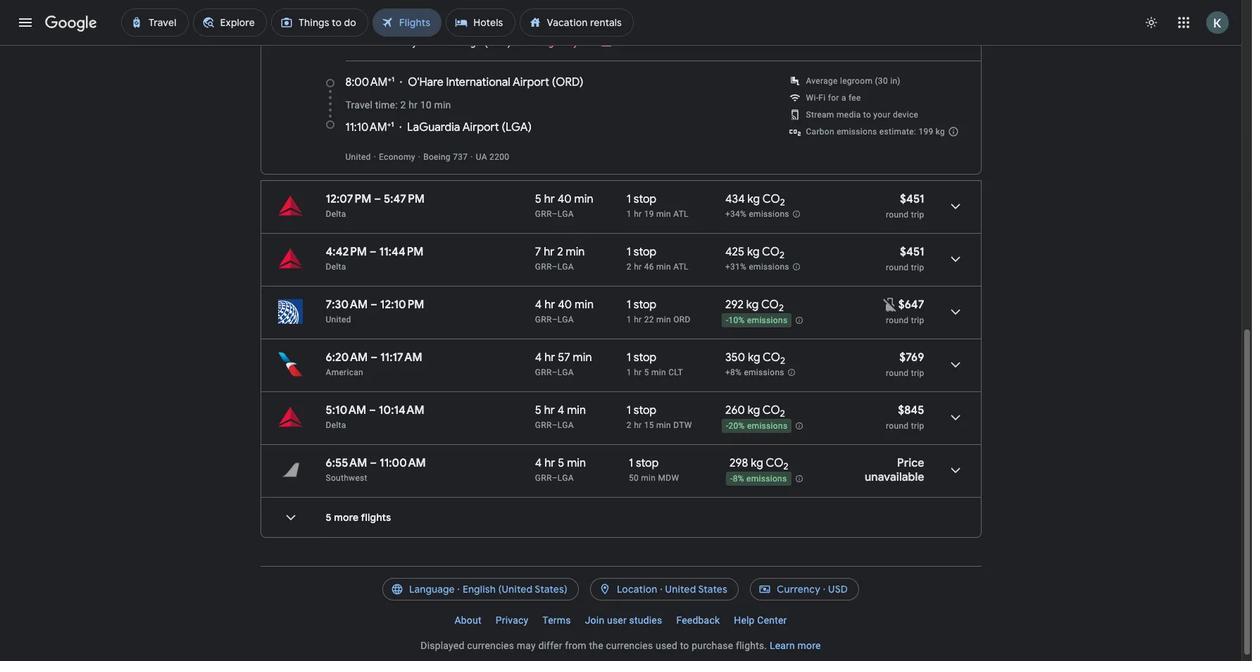 Task type: vqa. For each thing, say whether or not it's contained in the screenshot.
1st $451 round trip
yes



Task type: describe. For each thing, give the bounding box(es) containing it.
emissions down 260 kg co 2
[[747, 421, 788, 431]]

leaves gerald r. ford international airport at 7:30 am on thursday, november 23 and arrives at laguardia airport at 12:10 pm on thursday, november 23. element
[[326, 298, 424, 312]]

feedback
[[676, 615, 720, 626]]

emissions down 434 kg co 2
[[749, 209, 789, 219]]

mdw
[[658, 473, 679, 483]]

stop for 4 hr 5 min
[[636, 456, 659, 471]]

+34%
[[725, 209, 747, 219]]

min inside 4 hr 40 min grr – lga
[[575, 298, 594, 312]]

southwest
[[326, 473, 368, 483]]

-20% emissions
[[726, 421, 788, 431]]

350
[[725, 351, 745, 365]]

298 kg co 2
[[730, 456, 789, 473]]

15
[[644, 420, 654, 430]]

grr for 4 hr 5 min
[[535, 473, 552, 483]]

10%
[[729, 316, 745, 326]]

7:30 am – 12:10 pm united
[[326, 298, 424, 325]]

stop for 4 hr 57 min
[[634, 351, 657, 365]]

kg right 199
[[936, 127, 945, 137]]

united for united
[[345, 152, 371, 162]]

boeing
[[423, 152, 451, 162]]

hr inside 5 hr 4 min grr – lga
[[544, 404, 555, 418]]

$451 round trip for 425
[[886, 245, 924, 273]]

purchase
[[692, 640, 733, 652]]

min inside 1 stop 2 hr 46 min atl
[[656, 262, 671, 272]]

round for 350
[[886, 368, 909, 378]]

min inside 4 hr 57 min grr – lga
[[573, 351, 592, 365]]

laguardia
[[407, 120, 460, 135]]

$845 round trip
[[886, 404, 924, 431]]

layover (1 of 1) is a 1 hr 22 min layover at o'hare international airport in chicago. element
[[627, 314, 718, 325]]

english (united states)
[[463, 583, 568, 596]]

learn more link
[[770, 640, 821, 652]]

Arrival time: 11:10 AM on  Friday, November 24. text field
[[345, 120, 394, 135]]

lga for 5 hr 4 min
[[558, 420, 574, 430]]

434
[[725, 192, 745, 206]]

trip for 434
[[911, 210, 924, 220]]

- for 292
[[726, 316, 729, 326]]

Arrival time: 11:17 AM. text field
[[380, 351, 422, 365]]

o'hare international airport ( ord )
[[408, 75, 584, 89]]

845 US dollars text field
[[898, 404, 924, 418]]

4 inside 5 hr 4 min grr – lga
[[558, 404, 564, 418]]

1 inside 11:10 am + 1
[[391, 120, 394, 129]]

737
[[453, 152, 468, 162]]

hr inside 4 hr 57 min grr – lga
[[545, 351, 555, 365]]

1 left 19
[[627, 209, 632, 219]]

8%
[[733, 474, 744, 484]]

0 vertical spatial airport
[[513, 75, 549, 89]]

about
[[455, 615, 482, 626]]

o'hare
[[408, 75, 444, 89]]

grr for 5 hr 4 min
[[535, 420, 552, 430]]

privacy link
[[489, 609, 536, 632]]

total duration 7 hr 2 min. element
[[535, 245, 627, 261]]

0 vertical spatial 22
[[371, 37, 382, 48]]

fee
[[849, 93, 861, 103]]

1 stop 1 hr 22 min ord
[[627, 298, 691, 325]]

1 inside 1 stop 2 hr 15 min dtw
[[627, 404, 631, 418]]

co for 298
[[766, 456, 784, 471]]

main menu image
[[17, 14, 34, 31]]

 image left overnight
[[514, 37, 517, 48]]

+31%
[[725, 262, 747, 272]]

emissions down 298 kg co 2
[[747, 474, 787, 484]]

min inside 5 hr 4 min grr – lga
[[567, 404, 586, 418]]

grr for 5 hr 40 min
[[535, 209, 552, 219]]

1 horizontal spatial (
[[502, 120, 506, 135]]

10:14 am
[[379, 404, 425, 418]]

min inside 4 hr 5 min grr – lga
[[567, 456, 586, 471]]

min inside 1 stop 1 hr 5 min clt
[[652, 368, 666, 378]]

stream media to your device
[[806, 110, 919, 120]]

292
[[725, 298, 744, 312]]

help center
[[734, 615, 787, 626]]

co for 260
[[763, 404, 780, 418]]

round for 260
[[886, 421, 909, 431]]

5 more flights
[[326, 511, 391, 524]]

flight details. leaves gerald r. ford international airport at 6:55 am on thursday, november 23 and arrives at laguardia airport at 11:00 am on thursday, november 23. image
[[939, 454, 972, 487]]

ua 2200
[[476, 152, 509, 162]]

average
[[806, 76, 838, 86]]

6:55 am – 11:00 am southwest
[[326, 456, 426, 483]]

1 stop flight. element for 4 hr 57 min
[[627, 351, 657, 367]]

$769 round trip
[[886, 351, 924, 378]]

from
[[565, 640, 587, 652]]

for
[[828, 93, 839, 103]]

5:10 am – 10:14 am delta
[[326, 404, 425, 430]]

4 hr 40 min grr – lga
[[535, 298, 594, 325]]

total duration 5 hr 4 min. element
[[535, 404, 627, 420]]

5:10 am
[[326, 404, 366, 418]]

5 inside 1 stop 1 hr 5 min clt
[[644, 368, 649, 378]]

privacy
[[496, 615, 529, 626]]

– inside 7 hr 2 min grr – lga
[[552, 262, 558, 272]]

united states
[[665, 583, 728, 596]]

hr inside 1 stop 1 hr 19 min atl
[[634, 209, 642, 219]]

2 horizontal spatial )
[[580, 75, 584, 89]]

trip for 425
[[911, 263, 924, 273]]

-8% emissions
[[730, 474, 787, 484]]

chicago ( ord )
[[445, 37, 511, 48]]

5 more flights image
[[274, 501, 307, 535]]

wi-
[[806, 93, 819, 103]]

-10% emissions
[[726, 316, 788, 326]]

2 right time:
[[400, 99, 406, 111]]

425
[[725, 245, 745, 259]]

layover (1 of 1) is a 2 hr 46 min layover at hartsfield-jackson atlanta international airport in atlanta. element
[[627, 261, 718, 273]]

economy
[[379, 152, 415, 162]]

Arrival time: 10:14 AM. text field
[[379, 404, 425, 418]]

769 US dollars text field
[[900, 351, 924, 365]]

leaves gerald r. ford international airport at 6:55 am on thursday, november 23 and arrives at laguardia airport at 11:00 am on thursday, november 23. element
[[326, 456, 426, 471]]

Arrival time: 11:00 AM. text field
[[380, 456, 426, 471]]

Departure time: 12:07 PM. text field
[[326, 192, 371, 206]]

flight details. leaves gerald r. ford international airport at 12:07 pm on thursday, november 23 and arrives at laguardia airport at 5:47 pm on thursday, november 23. image
[[939, 189, 972, 223]]

2200
[[490, 152, 509, 162]]

overnight
[[520, 37, 563, 48]]

5:47 pm
[[384, 192, 425, 206]]

round trip
[[886, 316, 924, 325]]

kg for 350
[[748, 351, 760, 365]]

join
[[585, 615, 605, 626]]

2 inside 1 stop 2 hr 15 min dtw
[[627, 420, 632, 430]]

layover (1 of 1) is a 2 hr 15 min layover at detroit metropolitan wayne county airport in detroit. element
[[627, 420, 718, 431]]

 image left chicago
[[439, 37, 442, 48]]

– inside 5 hr 40 min grr – lga
[[552, 209, 558, 219]]

hr inside 4 hr 5 min grr – lga
[[545, 456, 555, 471]]

(united
[[498, 583, 533, 596]]

1 down total duration 4 hr 40 min. element
[[627, 315, 632, 325]]

lga for 4 hr 40 min
[[558, 315, 574, 325]]

hr inside 1 stop 2 hr 15 min dtw
[[634, 420, 642, 430]]

1 left the clt at the bottom right of page
[[627, 368, 632, 378]]

50
[[629, 473, 639, 483]]

hr inside '1 stop 1 hr 22 min ord'
[[634, 315, 642, 325]]

2 inside 260 kg co 2
[[780, 408, 785, 420]]

1 up the layover (1 of 1) is a 1 hr 19 min layover at hartsfield-jackson atlanta international airport in atlanta. element
[[627, 192, 631, 206]]

learn
[[770, 640, 795, 652]]

$451 for 425
[[900, 245, 924, 259]]

boeing 737
[[423, 152, 468, 162]]

1 stop flight. element for 4 hr 40 min
[[627, 298, 657, 314]]

hr right 24
[[359, 37, 368, 48]]

4 for 4 hr 40 min
[[535, 298, 542, 312]]

stop for 5 hr 4 min
[[634, 404, 657, 418]]

emissions down stream media to your device
[[837, 127, 877, 137]]

language
[[409, 583, 455, 596]]

– inside 4 hr 40 min grr – lga
[[552, 315, 558, 325]]

leaves gerald r. ford international airport at 4:42 pm on thursday, november 23 and arrives at laguardia airport at 11:44 pm on thursday, november 23. element
[[326, 245, 424, 259]]

1 up layover (1 of 1) is a 1 hr 22 min layover at o'hare international airport in chicago. element
[[627, 298, 631, 312]]

carbon emissions estimate: 199 kilograms element
[[806, 127, 945, 137]]

min inside '1 stop 1 hr 22 min ord'
[[656, 315, 671, 325]]

+ for 8:00 am
[[388, 75, 392, 84]]

min right the 10
[[434, 99, 451, 111]]

2 currencies from the left
[[606, 640, 653, 652]]

emissions down 292 kg co 2
[[747, 316, 788, 326]]

– inside 5:10 am – 10:14 am delta
[[369, 404, 376, 418]]

– inside 4 hr 57 min grr – lga
[[552, 368, 558, 378]]

atl for 425
[[674, 262, 689, 272]]

11:17 am
[[380, 351, 422, 365]]

co for 350
[[763, 351, 780, 365]]

– inside 6:55 am – 11:00 am southwest
[[370, 456, 377, 471]]

Arrival time: 11:44 PM. text field
[[379, 245, 424, 259]]

kg for 298
[[751, 456, 764, 471]]

used
[[656, 640, 678, 652]]

layover (1 of 1) is a 1 hr 19 min layover at hartsfield-jackson atlanta international airport in atlanta. element
[[627, 208, 718, 220]]

studies
[[629, 615, 662, 626]]

chicago
[[445, 37, 482, 48]]

– inside 5 hr 4 min grr – lga
[[552, 420, 558, 430]]

5 inside 4 hr 5 min grr – lga
[[558, 456, 564, 471]]

grr for 7 hr 2 min
[[535, 262, 552, 272]]

5 for 4
[[535, 404, 542, 418]]

media
[[837, 110, 861, 120]]

451 US dollars text field
[[900, 192, 924, 206]]

dtw
[[674, 420, 692, 430]]

Departure time: 6:20 AM. text field
[[326, 351, 368, 365]]

lga for 4 hr 5 min
[[558, 473, 574, 483]]

350 kg co 2
[[725, 351, 785, 367]]

hr inside 1 stop 1 hr 5 min clt
[[634, 368, 642, 378]]

1 stop flight. element for 7 hr 2 min
[[627, 245, 657, 261]]

1 up layover (1 of 1) is a 1 hr 5 min layover at charlotte douglas international airport in charlotte. element
[[627, 351, 631, 365]]

434 kg co 2
[[725, 192, 785, 209]]

the
[[589, 640, 603, 652]]

fi
[[819, 93, 826, 103]]

stop for 7 hr 2 min
[[634, 245, 657, 259]]

international
[[446, 75, 510, 89]]

12:10 pm
[[380, 298, 424, 312]]

0 vertical spatial ord
[[488, 37, 508, 48]]

user
[[607, 615, 627, 626]]

usd
[[828, 583, 848, 596]]

device
[[893, 110, 919, 120]]

57
[[558, 351, 570, 365]]

states
[[698, 583, 728, 596]]

– inside the 7:30 am – 12:10 pm united
[[370, 298, 377, 312]]

min inside 7 hr 2 min grr – lga
[[566, 245, 585, 259]]

wi-fi for a fee
[[806, 93, 861, 103]]

laguardia airport ( lga )
[[407, 120, 532, 135]]

3 round from the top
[[886, 316, 909, 325]]

layover (1 of 1) is a 1 hr 5 min layover at charlotte douglas international airport in charlotte. element
[[627, 367, 718, 378]]

2 inside 7 hr 2 min grr – lga
[[557, 245, 563, 259]]

delta for 4:42 pm
[[326, 262, 346, 272]]

min inside 1 stop 1 hr 19 min atl
[[656, 209, 671, 219]]

hr inside 5 hr 40 min grr – lga
[[544, 192, 555, 206]]

– inside 6:20 am – 11:17 am american
[[371, 351, 378, 365]]

leaves gerald r. ford international airport at 6:20 am on thursday, november 23 and arrives at laguardia airport at 11:17 am on thursday, november 23. element
[[326, 351, 422, 365]]



Task type: locate. For each thing, give the bounding box(es) containing it.
total duration 5 hr 40 min. element
[[535, 192, 627, 208]]

1 up travel time: 2 hr 10 min
[[392, 75, 395, 84]]

1 vertical spatial delta
[[326, 262, 346, 272]]

1 delta from the top
[[326, 209, 346, 219]]

flight details. leaves gerald r. ford international airport at 4:42 pm on thursday, november 23 and arrives at laguardia airport at 11:44 pm on thursday, november 23. image
[[939, 242, 972, 276]]

emissions down 425 kg co 2
[[749, 262, 789, 272]]

4 left the 57
[[535, 351, 542, 365]]

1 horizontal spatial 22
[[644, 315, 654, 325]]

total duration 4 hr 40 min. element
[[535, 298, 627, 314]]

- for 298
[[730, 474, 733, 484]]

hr down 4 hr 57 min grr – lga
[[544, 404, 555, 418]]

8:00 am
[[345, 75, 388, 89]]

2 round from the top
[[886, 263, 909, 273]]

1 vertical spatial 40
[[558, 298, 572, 312]]

1 inside 1 stop 50 min mdw
[[629, 456, 633, 471]]

4 round from the top
[[886, 368, 909, 378]]

1 trip from the top
[[911, 210, 924, 220]]

united inside the 7:30 am – 12:10 pm united
[[326, 315, 351, 325]]

join user studies link
[[578, 609, 669, 632]]

2 vertical spatial (
[[502, 120, 506, 135]]

terms link
[[536, 609, 578, 632]]

hr inside 7 hr 2 min grr – lga
[[544, 245, 555, 259]]

delta down departure time: 4:42 pm. text field
[[326, 262, 346, 272]]

your
[[874, 110, 891, 120]]

0 vertical spatial )
[[508, 37, 511, 48]]

24
[[345, 37, 357, 48]]

5 inside 5 hr 40 min grr – lga
[[535, 192, 542, 206]]

5 trip from the top
[[911, 421, 924, 431]]

in)
[[890, 76, 901, 86]]

2 $451 from the top
[[900, 245, 924, 259]]

currency
[[777, 583, 821, 596]]

– right departure time: 7:30 am. text box
[[370, 298, 377, 312]]

1 vertical spatial -
[[726, 421, 729, 431]]

0 horizontal spatial to
[[680, 640, 689, 652]]

0 vertical spatial  image
[[418, 0, 421, 8]]

1 horizontal spatial to
[[863, 110, 871, 120]]

– down total duration 4 hr 57 min. "element"
[[552, 368, 558, 378]]

1 vertical spatial (
[[552, 75, 556, 89]]

total duration 4 hr 57 min. element
[[535, 351, 627, 367]]

 image left economy
[[374, 152, 376, 162]]

a
[[842, 93, 846, 103]]

atl inside 1 stop 2 hr 46 min atl
[[674, 262, 689, 272]]

3 delta from the top
[[326, 420, 346, 430]]

this price for this flight doesn't include overhead bin access. if you need a carry-on bag, use the bags filter to update prices. image
[[882, 296, 899, 313]]

co inside 350 kg co 2
[[763, 351, 780, 365]]

kg for 292
[[746, 298, 759, 312]]

2 delta from the top
[[326, 262, 346, 272]]

co
[[763, 192, 780, 206], [762, 245, 780, 259], [761, 298, 779, 312], [763, 351, 780, 365], [763, 404, 780, 418], [766, 456, 784, 471]]

– down total duration 4 hr 40 min. element
[[552, 315, 558, 325]]

1 $451 round trip from the top
[[886, 192, 924, 220]]

kg up +34% emissions
[[748, 192, 760, 206]]

2 up the +31% emissions
[[780, 249, 785, 261]]

 image left boeing
[[418, 152, 421, 162]]

co up the -8% emissions
[[766, 456, 784, 471]]

0 vertical spatial delta
[[326, 209, 346, 219]]

5 up 7
[[535, 192, 542, 206]]

1 stop flight. element for 5 hr 40 min
[[627, 192, 657, 208]]

2 trip from the top
[[911, 263, 924, 273]]

min down total duration 7 hr 2 min. "element"
[[575, 298, 594, 312]]

time:
[[375, 99, 398, 111]]

round inside $769 round trip
[[886, 368, 909, 378]]

8:00 am + 1
[[345, 75, 395, 89]]

delta inside 5:10 am – 10:14 am delta
[[326, 420, 346, 430]]

5 for 40
[[535, 192, 542, 206]]

0 vertical spatial atl
[[674, 209, 689, 219]]

atl for 434
[[674, 209, 689, 219]]

co up +34% emissions
[[763, 192, 780, 206]]

2 inside 434 kg co 2
[[780, 197, 785, 209]]

7:30 am
[[326, 298, 368, 312]]

leaves gerald r. ford international airport at 5:10 am on thursday, november 23 and arrives at laguardia airport at 10:14 am on thursday, november 23. element
[[326, 404, 425, 418]]

1 horizontal spatial layover
[[566, 37, 598, 48]]

1 layover from the left
[[404, 37, 437, 48]]

) down the o'hare international airport ( ord )
[[528, 120, 532, 135]]

Departure time: 7:30 AM. text field
[[326, 298, 368, 312]]

260 kg co 2
[[725, 404, 785, 420]]

2 $451 round trip from the top
[[886, 245, 924, 273]]

2 left 46
[[627, 262, 632, 272]]

1 vertical spatial ord
[[556, 75, 580, 89]]

$451 for 434
[[900, 192, 924, 206]]

about link
[[448, 609, 489, 632]]

3 grr from the top
[[535, 315, 552, 325]]

delta down departure time: 12:07 pm. text box
[[326, 209, 346, 219]]

flight details. leaves gerald r. ford international airport at 6:20 am on thursday, november 23 and arrives at laguardia airport at 11:17 am on thursday, november 23. image
[[939, 348, 972, 382]]

1 atl from the top
[[674, 209, 689, 219]]

+8% emissions
[[725, 368, 785, 378]]

Arrival time: 5:47 PM. text field
[[384, 192, 425, 206]]

 image
[[374, 0, 376, 8], [439, 37, 442, 48], [514, 37, 517, 48], [374, 152, 376, 162]]

– right 6:20 am text box
[[371, 351, 378, 365]]

2 inside 1 stop 2 hr 46 min atl
[[627, 262, 632, 272]]

1 vertical spatial united
[[326, 315, 351, 325]]

2
[[400, 99, 406, 111], [780, 197, 785, 209], [557, 245, 563, 259], [780, 249, 785, 261], [627, 262, 632, 272], [779, 302, 784, 314], [780, 355, 785, 367], [780, 408, 785, 420], [627, 420, 632, 430], [784, 461, 789, 473]]

co for 292
[[761, 298, 779, 312]]

hr up 1 stop 1 hr 5 min clt
[[634, 315, 642, 325]]

+ inside 11:10 am + 1
[[387, 120, 391, 129]]

– left arrival time: 5:47 pm. 'text box'
[[374, 192, 381, 206]]

1 horizontal spatial ord
[[556, 75, 580, 89]]

grr inside 4 hr 57 min grr – lga
[[535, 368, 552, 378]]

delta
[[326, 209, 346, 219], [326, 262, 346, 272], [326, 420, 346, 430]]

( right chicago
[[484, 37, 488, 48]]

hr left the clt at the bottom right of page
[[634, 368, 642, 378]]

ord inside '1 stop 1 hr 22 min ord'
[[674, 315, 691, 325]]

5 round from the top
[[886, 421, 909, 431]]

$845
[[898, 404, 924, 418]]

round down 451 us dollars text field at top
[[886, 210, 909, 220]]

trip for 260
[[911, 421, 924, 431]]

airport
[[513, 75, 549, 89], [463, 120, 499, 135]]

1 vertical spatial airport
[[463, 120, 499, 135]]

0 vertical spatial to
[[863, 110, 871, 120]]

40
[[558, 192, 572, 206], [558, 298, 572, 312]]

lga down total duration 7 hr 2 min. "element"
[[558, 262, 574, 272]]

4 hr 5 min grr – lga
[[535, 456, 586, 483]]

2 left 15
[[627, 420, 632, 430]]

0 vertical spatial united
[[345, 152, 371, 162]]

trip inside $769 round trip
[[911, 368, 924, 378]]

2 vertical spatial -
[[730, 474, 733, 484]]

+ for 11:10 am
[[387, 120, 391, 129]]

5 inside 5 hr 4 min grr – lga
[[535, 404, 542, 418]]

2 inside 292 kg co 2
[[779, 302, 784, 314]]

grr inside 5 hr 40 min grr – lga
[[535, 209, 552, 219]]

$451 left flight details. leaves gerald r. ford international airport at 4:42 pm on thursday, november 23 and arrives at laguardia airport at 11:44 pm on thursday, november 23. icon
[[900, 245, 924, 259]]

2 up the -8% emissions
[[784, 461, 789, 473]]

– right 6:55 am
[[370, 456, 377, 471]]

6 grr from the top
[[535, 473, 552, 483]]

hr down 7 hr 2 min grr – lga
[[545, 298, 555, 312]]

atl
[[674, 209, 689, 219], [674, 262, 689, 272]]

4 trip from the top
[[911, 368, 924, 378]]

2 inside 425 kg co 2
[[780, 249, 785, 261]]

– inside '12:07 pm – 5:47 pm delta'
[[374, 192, 381, 206]]

40 for 5
[[558, 192, 572, 206]]

delta inside '12:07 pm – 5:47 pm delta'
[[326, 209, 346, 219]]

to right 'used'
[[680, 640, 689, 652]]

hr left 15
[[634, 420, 642, 430]]

total duration 4 hr 5 min. element
[[535, 456, 629, 473]]

min right 19
[[656, 209, 671, 219]]

hr inside 4 hr 40 min grr – lga
[[545, 298, 555, 312]]

grr inside 4 hr 40 min grr – lga
[[535, 315, 552, 325]]

stop inside 1 stop 2 hr 46 min atl
[[634, 245, 657, 259]]

lga inside 7 hr 2 min grr – lga
[[558, 262, 574, 272]]

– down total duration 5 hr 40 min. element
[[552, 209, 558, 219]]

hr
[[359, 37, 368, 48], [409, 99, 418, 111], [544, 192, 555, 206], [634, 209, 642, 219], [544, 245, 555, 259], [634, 262, 642, 272], [545, 298, 555, 312], [634, 315, 642, 325], [545, 351, 555, 365], [634, 368, 642, 378], [544, 404, 555, 418], [634, 420, 642, 430], [545, 456, 555, 471]]

co for 434
[[763, 192, 780, 206]]

1 horizontal spatial more
[[798, 640, 821, 652]]

$451 left 'flight details. leaves gerald r. ford international airport at 12:07 pm on thursday, november 23 and arrives at laguardia airport at 5:47 pm on thursday, november 23.' image at the right of page
[[900, 192, 924, 206]]

kg for 260
[[748, 404, 760, 418]]

kg inside 298 kg co 2
[[751, 456, 764, 471]]

0 horizontal spatial )
[[508, 37, 511, 48]]

carbon emissions estimate: 199 kg
[[806, 127, 945, 137]]

hr left the 57
[[545, 351, 555, 365]]

delta for 12:07 pm
[[326, 209, 346, 219]]

1 round from the top
[[886, 210, 909, 220]]

11:10 am
[[345, 120, 387, 135]]

0 vertical spatial (
[[484, 37, 488, 48]]

5 hr 4 min grr – lga
[[535, 404, 586, 430]]

join user studies
[[585, 615, 662, 626]]

kg up the -8% emissions
[[751, 456, 764, 471]]

kg inside 260 kg co 2
[[748, 404, 760, 418]]

2 vertical spatial )
[[528, 120, 532, 135]]

kg up +8% emissions
[[748, 351, 760, 365]]

+ down time:
[[387, 120, 391, 129]]

trip down $769 text field
[[911, 368, 924, 378]]

to
[[863, 110, 871, 120], [680, 640, 689, 652]]

1 vertical spatial )
[[580, 75, 584, 89]]

0 horizontal spatial airport
[[463, 120, 499, 135]]

- down 260
[[726, 421, 729, 431]]

1 $451 from the top
[[900, 192, 924, 206]]

co for 425
[[762, 245, 780, 259]]

5 for flights
[[326, 511, 332, 524]]

emissions down 350 kg co 2 at the right of the page
[[744, 368, 785, 378]]

price unavailable
[[865, 456, 924, 485]]

1 stop flight. element
[[627, 192, 657, 208], [627, 245, 657, 261], [627, 298, 657, 314], [627, 351, 657, 367], [627, 404, 657, 420], [629, 456, 659, 473]]

currencies down the join user studies link
[[606, 640, 653, 652]]

2 up -20% emissions
[[780, 408, 785, 420]]

Arrival time: 12:10 PM. text field
[[380, 298, 424, 312]]

$451 round trip up 647 us dollars text box
[[886, 245, 924, 273]]

0 horizontal spatial more
[[334, 511, 359, 524]]

2 vertical spatial ord
[[674, 315, 691, 325]]

2 inside 298 kg co 2
[[784, 461, 789, 473]]

kg up -20% emissions
[[748, 404, 760, 418]]

lga for 4 hr 57 min
[[558, 368, 574, 378]]

1 stop flight. element down 46
[[627, 298, 657, 314]]

0 vertical spatial -
[[726, 316, 729, 326]]

1  image from the top
[[418, 0, 421, 8]]

flights.
[[736, 640, 767, 652]]

22 inside '1 stop 1 hr 22 min ord'
[[644, 315, 654, 325]]

lga
[[506, 120, 528, 135], [558, 209, 574, 219], [558, 262, 574, 272], [558, 315, 574, 325], [558, 368, 574, 378], [558, 420, 574, 430], [558, 473, 574, 483]]

1 vertical spatial atl
[[674, 262, 689, 272]]

$451 round trip for 434
[[886, 192, 924, 220]]

1 vertical spatial to
[[680, 640, 689, 652]]

stop inside '1 stop 1 hr 22 min ord'
[[634, 298, 657, 312]]

1 vertical spatial $451 round trip
[[886, 245, 924, 273]]

5 hr 40 min grr – lga
[[535, 192, 593, 219]]

7
[[535, 245, 541, 259]]

stop up layover (1 of 1) is a 1 hr 22 min layover at o'hare international airport in chicago. element
[[634, 298, 657, 312]]

stop inside 1 stop 1 hr 5 min clt
[[634, 351, 657, 365]]

hr inside 1 stop 2 hr 46 min atl
[[634, 262, 642, 272]]

 image
[[418, 0, 421, 8], [418, 152, 421, 162]]

24 hr 22 min layover
[[345, 37, 437, 48]]

1 stop flight. element up 15
[[627, 404, 657, 420]]

Departure time: 6:55 AM. text field
[[326, 456, 367, 471]]

– right 5:10 am
[[369, 404, 376, 418]]

flight details. leaves gerald r. ford international airport at 5:10 am on thursday, november 23 and arrives at laguardia airport at 10:14 am on thursday, november 23. image
[[939, 401, 972, 435]]

5 grr from the top
[[535, 420, 552, 430]]

0 vertical spatial +
[[388, 75, 392, 84]]

40 inside 5 hr 40 min grr – lga
[[558, 192, 572, 206]]

0 vertical spatial $451
[[900, 192, 924, 206]]

22 up 1 stop 1 hr 5 min clt
[[644, 315, 654, 325]]

grr inside 7 hr 2 min grr – lga
[[535, 262, 552, 272]]

6:20 am
[[326, 351, 368, 365]]

1 stop 1 hr 19 min atl
[[627, 192, 689, 219]]

1 vertical spatial +
[[387, 120, 391, 129]]

(30
[[875, 76, 888, 86]]

grr
[[535, 209, 552, 219], [535, 262, 552, 272], [535, 315, 552, 325], [535, 368, 552, 378], [535, 420, 552, 430], [535, 473, 552, 483]]

trip for 350
[[911, 368, 924, 378]]

center
[[757, 615, 787, 626]]

feedback link
[[669, 609, 727, 632]]

1 vertical spatial 22
[[644, 315, 654, 325]]

delta inside 4:42 pm – 11:44 pm delta
[[326, 262, 346, 272]]

647 US dollars text field
[[899, 298, 924, 312]]

co inside 260 kg co 2
[[763, 404, 780, 418]]

kg inside 425 kg co 2
[[747, 245, 760, 259]]

states)
[[535, 583, 568, 596]]

10
[[420, 99, 432, 111]]

1 up layover (1 of 1) is a 2 hr 46 min layover at hartsfield-jackson atlanta international airport in atlanta. element
[[627, 245, 631, 259]]

20%
[[729, 421, 745, 431]]

Departure time: 8:00 AM on  Friday, November 24. text field
[[345, 75, 395, 89]]

40 for 4
[[558, 298, 572, 312]]

layover (1 of 1) is a 50 min layover at chicago midway international airport in chicago. element
[[629, 473, 723, 484]]

1 vertical spatial  image
[[418, 152, 421, 162]]

grr down total duration 4 hr 5 min. element
[[535, 473, 552, 483]]

– inside 4:42 pm – 11:44 pm delta
[[370, 245, 377, 259]]

united left states
[[665, 583, 696, 596]]

2 atl from the top
[[674, 262, 689, 272]]

4 inside 4 hr 57 min grr – lga
[[535, 351, 542, 365]]

currencies down privacy
[[467, 640, 514, 652]]

12:07 pm – 5:47 pm delta
[[326, 192, 425, 219]]

1 horizontal spatial currencies
[[606, 640, 653, 652]]

4:42 pm – 11:44 pm delta
[[326, 245, 424, 272]]

19
[[644, 209, 654, 219]]

1 stop flight. element for 4 hr 5 min
[[629, 456, 659, 473]]

 image for  icon over 24 hr 22 min layover
[[418, 0, 421, 8]]

lga down total duration 4 hr 40 min. element
[[558, 315, 574, 325]]

lga inside 4 hr 40 min grr – lga
[[558, 315, 574, 325]]

lga inside 5 hr 4 min grr – lga
[[558, 420, 574, 430]]

3 trip from the top
[[911, 316, 924, 325]]

- for 260
[[726, 421, 729, 431]]

( down 'overnight layover'
[[552, 75, 556, 89]]

1 inside 1 stop 2 hr 46 min atl
[[627, 245, 631, 259]]

airport up ua
[[463, 120, 499, 135]]

flight details. leaves gerald r. ford international airport at 7:30 am on thursday, november 23 and arrives at laguardia airport at 12:10 pm on thursday, november 23. image
[[939, 295, 972, 329]]

min up 1 stop 1 hr 5 min clt
[[656, 315, 671, 325]]

0 horizontal spatial 22
[[371, 37, 382, 48]]

 image for  icon to the left of economy
[[418, 152, 421, 162]]

unavailable
[[865, 471, 924, 485]]

stop inside 1 stop 2 hr 15 min dtw
[[634, 404, 657, 418]]

atl inside 1 stop 1 hr 19 min atl
[[674, 209, 689, 219]]

2 right 7
[[557, 245, 563, 259]]

2 horizontal spatial (
[[552, 75, 556, 89]]

co inside 292 kg co 2
[[761, 298, 779, 312]]

ord down 'overnight layover'
[[556, 75, 580, 89]]

4 inside 4 hr 40 min grr – lga
[[535, 298, 542, 312]]

ua
[[476, 152, 487, 162]]

hr left the 10
[[409, 99, 418, 111]]

trip down 451 us dollars text field at top
[[911, 210, 924, 220]]

1 horizontal spatial airport
[[513, 75, 549, 89]]

kg inside 434 kg co 2
[[748, 192, 760, 206]]

co up -10% emissions
[[761, 298, 779, 312]]

2 horizontal spatial ord
[[674, 315, 691, 325]]

round for 425
[[886, 263, 909, 273]]

298
[[730, 456, 748, 471]]

0 horizontal spatial ord
[[488, 37, 508, 48]]

trip inside $845 round trip
[[911, 421, 924, 431]]

1 vertical spatial more
[[798, 640, 821, 652]]

currencies
[[467, 640, 514, 652], [606, 640, 653, 652]]

4 for 4 hr 5 min
[[535, 456, 542, 471]]

round for 434
[[886, 210, 909, 220]]

clt
[[669, 368, 683, 378]]

4 inside 4 hr 5 min grr – lga
[[535, 456, 542, 471]]

– inside 4 hr 5 min grr – lga
[[552, 473, 558, 483]]

1 stop flight. element down layover (1 of 1) is a 1 hr 22 min layover at o'hare international airport in chicago. element
[[627, 351, 657, 367]]

ord right chicago
[[488, 37, 508, 48]]

2 inside 350 kg co 2
[[780, 355, 785, 367]]

co inside 425 kg co 2
[[762, 245, 780, 259]]

stop for 5 hr 40 min
[[634, 192, 657, 206]]

+ inside 8:00 am + 1
[[388, 75, 392, 84]]

stop for 4 hr 40 min
[[634, 298, 657, 312]]

united for united states
[[665, 583, 696, 596]]

layover right overnight
[[566, 37, 598, 48]]

-
[[726, 316, 729, 326], [726, 421, 729, 431], [730, 474, 733, 484]]

kg inside 292 kg co 2
[[746, 298, 759, 312]]

delta for 5:10 am
[[326, 420, 346, 430]]

min inside 1 stop 2 hr 15 min dtw
[[656, 420, 671, 430]]

kg for 434
[[748, 192, 760, 206]]

round down $451 text field
[[886, 263, 909, 273]]

0 vertical spatial more
[[334, 511, 359, 524]]

2 up +8% emissions
[[780, 355, 785, 367]]

estimate:
[[880, 127, 916, 137]]

change appearance image
[[1135, 6, 1169, 39]]

- down 292
[[726, 316, 729, 326]]

min right the 57
[[573, 351, 592, 365]]

lga down total duration 5 hr 4 min. 'element'
[[558, 420, 574, 430]]

displayed currencies may differ from the currencies used to purchase flights. learn more
[[421, 640, 821, 652]]

1 horizontal spatial )
[[528, 120, 532, 135]]

grr for 4 hr 57 min
[[535, 368, 552, 378]]

leaves gerald r. ford international airport at 12:07 pm on thursday, november 23 and arrives at laguardia airport at 5:47 pm on thursday, november 23. element
[[326, 192, 425, 206]]

 image up 24 hr 22 min layover
[[374, 0, 376, 8]]

1 grr from the top
[[535, 209, 552, 219]]

0 horizontal spatial (
[[484, 37, 488, 48]]

lga up 2200
[[506, 120, 528, 135]]

co inside 434 kg co 2
[[763, 192, 780, 206]]

Departure time: 5:10 AM. text field
[[326, 404, 366, 418]]

round down 845 us dollars text box
[[886, 421, 909, 431]]

trip down $451 text field
[[911, 263, 924, 273]]

+8%
[[725, 368, 742, 378]]

2 up +34% emissions
[[780, 197, 785, 209]]

lga inside 5 hr 40 min grr – lga
[[558, 209, 574, 219]]

hr right 7
[[544, 245, 555, 259]]

2  image from the top
[[418, 152, 421, 162]]

1 vertical spatial $451
[[900, 245, 924, 259]]

Departure time: 4:42 PM. text field
[[326, 245, 367, 259]]

min inside 5 hr 40 min grr – lga
[[574, 192, 593, 206]]

451 US dollars text field
[[900, 245, 924, 259]]

min down 5 hr 4 min grr – lga
[[567, 456, 586, 471]]

travel time: 2 hr 10 min
[[345, 99, 451, 111]]

+
[[388, 75, 392, 84], [387, 120, 391, 129]]

ord up 1 stop 1 hr 5 min clt
[[674, 315, 691, 325]]

round
[[886, 210, 909, 220], [886, 263, 909, 273], [886, 316, 909, 325], [886, 368, 909, 378], [886, 421, 909, 431]]

hr up 7 hr 2 min grr – lga
[[544, 192, 555, 206]]

4 grr from the top
[[535, 368, 552, 378]]

lga inside 4 hr 5 min grr – lga
[[558, 473, 574, 483]]

atl right 19
[[674, 209, 689, 219]]

co inside 298 kg co 2
[[766, 456, 784, 471]]

4 down 5 hr 4 min grr – lga
[[535, 456, 542, 471]]

$647
[[899, 298, 924, 312]]

lga inside 4 hr 57 min grr – lga
[[558, 368, 574, 378]]

hr left 19
[[634, 209, 642, 219]]

location
[[617, 583, 658, 596]]

stop inside 1 stop 50 min mdw
[[636, 456, 659, 471]]

ord
[[488, 37, 508, 48], [556, 75, 580, 89], [674, 315, 691, 325]]

5 left the clt at the bottom right of page
[[644, 368, 649, 378]]

to left your
[[863, 110, 871, 120]]

292 kg co 2
[[725, 298, 784, 314]]

lga down the 57
[[558, 368, 574, 378]]

carbon
[[806, 127, 835, 137]]

2 grr from the top
[[535, 262, 552, 272]]

lga for 7 hr 2 min
[[558, 262, 574, 272]]

0 horizontal spatial currencies
[[467, 640, 514, 652]]

1 currencies from the left
[[467, 640, 514, 652]]

overnight layover
[[520, 37, 598, 48]]

0 horizontal spatial layover
[[404, 37, 437, 48]]

min right 24
[[385, 37, 402, 48]]

4 for 4 hr 57 min
[[535, 351, 542, 365]]

grr inside 4 hr 5 min grr – lga
[[535, 473, 552, 483]]

1 inside 8:00 am + 1
[[392, 75, 395, 84]]

stop inside 1 stop 1 hr 19 min atl
[[634, 192, 657, 206]]

2 vertical spatial united
[[665, 583, 696, 596]]

airport down overnight
[[513, 75, 549, 89]]

5
[[535, 192, 542, 206], [644, 368, 649, 378], [535, 404, 542, 418], [558, 456, 564, 471], [326, 511, 332, 524]]

trip
[[911, 210, 924, 220], [911, 263, 924, 273], [911, 316, 924, 325], [911, 368, 924, 378], [911, 421, 924, 431]]

40 up total duration 7 hr 2 min. "element"
[[558, 192, 572, 206]]

flights
[[361, 511, 391, 524]]

united down the '11:10 am'
[[345, 152, 371, 162]]

kg
[[936, 127, 945, 137], [748, 192, 760, 206], [747, 245, 760, 259], [746, 298, 759, 312], [748, 351, 760, 365], [748, 404, 760, 418], [751, 456, 764, 471]]

grr for 4 hr 40 min
[[535, 315, 552, 325]]

stop up 15
[[634, 404, 657, 418]]

stop up 19
[[634, 192, 657, 206]]

min inside 1 stop 50 min mdw
[[641, 473, 656, 483]]

40 inside 4 hr 40 min grr – lga
[[558, 298, 572, 312]]

1 stop flight. element for 5 hr 4 min
[[627, 404, 657, 420]]

5 down 4 hr 57 min grr – lga
[[535, 404, 542, 418]]

46
[[644, 262, 654, 272]]

11:44 pm
[[379, 245, 424, 259]]

lga for 5 hr 40 min
[[558, 209, 574, 219]]

0 vertical spatial 40
[[558, 192, 572, 206]]

min left the clt at the bottom right of page
[[652, 368, 666, 378]]

travel
[[345, 99, 373, 111]]

grr inside 5 hr 4 min grr – lga
[[535, 420, 552, 430]]

kg for 425
[[747, 245, 760, 259]]

2 layover from the left
[[566, 37, 598, 48]]

2 vertical spatial delta
[[326, 420, 346, 430]]

0 vertical spatial $451 round trip
[[886, 192, 924, 220]]



